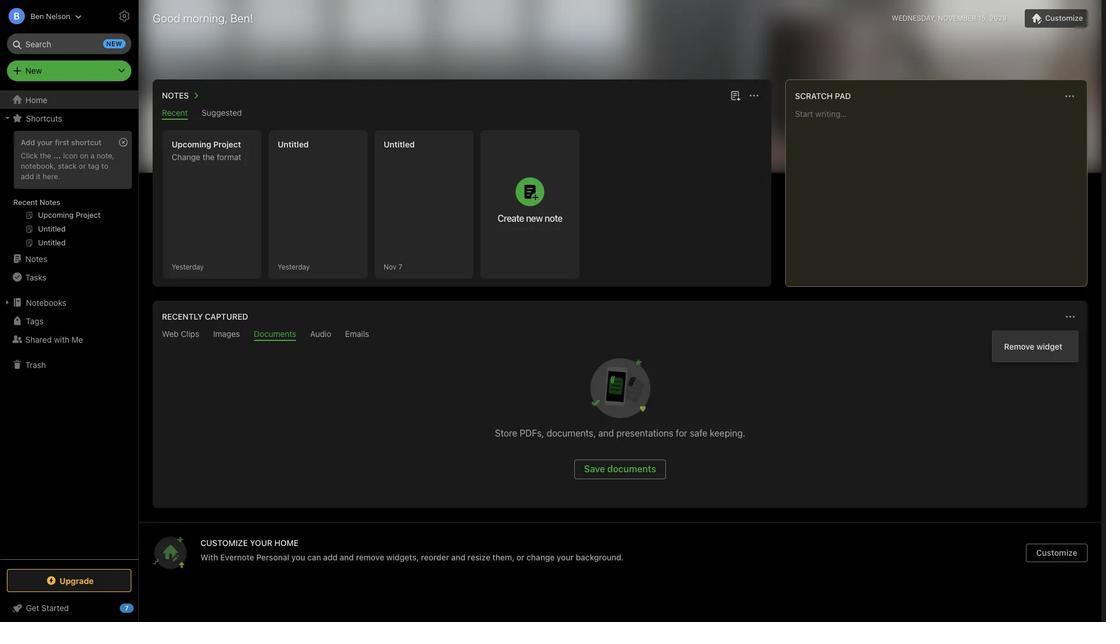 Task type: vqa. For each thing, say whether or not it's contained in the screenshot.
More actions Field to the top
no



Task type: locate. For each thing, give the bounding box(es) containing it.
recent down notes "button"
[[162, 108, 188, 118]]

Search text field
[[15, 33, 123, 54]]

safe
[[690, 428, 708, 439]]

reorder
[[421, 553, 450, 563]]

more actions image
[[1064, 89, 1078, 103], [1064, 310, 1078, 324]]

0 horizontal spatial add
[[21, 172, 34, 181]]

recently captured button
[[160, 310, 248, 324]]

documents,
[[547, 428, 596, 439]]

1 vertical spatial notes
[[40, 198, 60, 207]]

new
[[106, 40, 122, 47], [526, 213, 543, 224]]

0 horizontal spatial new
[[106, 40, 122, 47]]

add
[[21, 172, 34, 181], [323, 553, 338, 563]]

1 horizontal spatial and
[[452, 553, 466, 563]]

the left ...
[[40, 151, 51, 160]]

format
[[217, 152, 241, 162]]

customize
[[201, 538, 248, 548]]

new down settings icon
[[106, 40, 122, 47]]

1 horizontal spatial yesterday
[[278, 263, 310, 271]]

1 vertical spatial 7
[[125, 605, 129, 612]]

2 horizontal spatial and
[[599, 428, 614, 439]]

and inside documents tab panel
[[599, 428, 614, 439]]

documents
[[608, 464, 657, 474]]

and left remove
[[340, 553, 354, 563]]

customize
[[1046, 13, 1084, 22], [1037, 548, 1078, 558]]

images
[[213, 329, 240, 339]]

notebooks
[[26, 298, 66, 308]]

1 horizontal spatial or
[[517, 553, 525, 563]]

your up click the ...
[[37, 138, 53, 147]]

add left it
[[21, 172, 34, 181]]

create
[[498, 213, 524, 224]]

recently captured
[[162, 312, 248, 322]]

7 left click to collapse icon
[[125, 605, 129, 612]]

1 vertical spatial recent
[[13, 198, 38, 207]]

customize button
[[1026, 9, 1088, 28], [1027, 544, 1088, 563]]

tree containing home
[[0, 91, 138, 559]]

notes inside "button"
[[162, 91, 189, 100]]

1 vertical spatial or
[[517, 553, 525, 563]]

0 horizontal spatial recent
[[13, 198, 38, 207]]

1 horizontal spatial the
[[203, 152, 215, 162]]

untitled
[[278, 140, 309, 149], [384, 140, 415, 149]]

pdfs,
[[520, 428, 545, 439]]

Help and Learning task checklist field
[[0, 600, 138, 618]]

0 vertical spatial more actions image
[[1064, 89, 1078, 103]]

tab list for recently captured
[[155, 329, 1086, 341]]

More actions field
[[747, 88, 763, 104], [1063, 88, 1079, 104], [1063, 309, 1079, 325]]

more actions image for scratch pad
[[1064, 89, 1078, 103]]

recent tab panel
[[153, 120, 772, 287]]

2023
[[990, 14, 1007, 22]]

create new note
[[498, 213, 563, 224]]

new search field
[[15, 33, 126, 54]]

you
[[292, 553, 305, 563]]

add right can
[[323, 553, 338, 563]]

more actions image for recently captured
[[1064, 310, 1078, 324]]

and right documents,
[[599, 428, 614, 439]]

0 vertical spatial tab list
[[155, 108, 770, 120]]

or down on
[[79, 161, 86, 171]]

scratch pad
[[796, 91, 852, 101]]

widget
[[1037, 342, 1063, 352]]

tasks
[[25, 272, 46, 282]]

recent tab
[[162, 108, 188, 120]]

0 horizontal spatial or
[[79, 161, 86, 171]]

icon
[[63, 151, 78, 160]]

tags button
[[0, 312, 138, 330]]

notes up recent tab
[[162, 91, 189, 100]]

2 untitled from the left
[[384, 140, 415, 149]]

0 vertical spatial customize button
[[1026, 9, 1088, 28]]

stack
[[58, 161, 77, 171]]

documents
[[254, 329, 296, 339]]

settings image
[[118, 9, 131, 23]]

1 vertical spatial add
[[323, 553, 338, 563]]

2 tab list from the top
[[155, 329, 1086, 341]]

or inside icon on a note, notebook, stack or tag to add it here.
[[79, 161, 86, 171]]

your
[[250, 538, 273, 548]]

create new note button
[[481, 130, 580, 279]]

add
[[21, 138, 35, 147]]

0 horizontal spatial yesterday
[[172, 263, 204, 271]]

nov
[[384, 263, 397, 271]]

1 tab list from the top
[[155, 108, 770, 120]]

shared with me
[[25, 335, 83, 344]]

7 right nov on the top of the page
[[399, 263, 403, 271]]

tab list containing recent
[[155, 108, 770, 120]]

7 inside recent 'tab panel'
[[399, 263, 403, 271]]

0 horizontal spatial 7
[[125, 605, 129, 612]]

0 vertical spatial or
[[79, 161, 86, 171]]

group
[[0, 127, 138, 254]]

store pdfs, documents, and presentations for safe keeping.
[[495, 428, 746, 439]]

or right them,
[[517, 553, 525, 563]]

tab list containing web clips
[[155, 329, 1086, 341]]

your right change
[[557, 553, 574, 563]]

recent
[[162, 108, 188, 118], [13, 198, 38, 207]]

the left format
[[203, 152, 215, 162]]

1 horizontal spatial recent
[[162, 108, 188, 118]]

a
[[91, 151, 95, 160]]

tasks button
[[0, 268, 138, 287]]

store
[[495, 428, 518, 439]]

1 vertical spatial more actions image
[[1064, 310, 1078, 324]]

notes down the here.
[[40, 198, 60, 207]]

tab list
[[155, 108, 770, 120], [155, 329, 1086, 341]]

0 vertical spatial customize
[[1046, 13, 1084, 22]]

and left the resize
[[452, 553, 466, 563]]

keeping.
[[710, 428, 746, 439]]

group containing add your first shortcut
[[0, 127, 138, 254]]

1 vertical spatial your
[[557, 553, 574, 563]]

0 vertical spatial recent
[[162, 108, 188, 118]]

with
[[54, 335, 69, 344]]

new left the note
[[526, 213, 543, 224]]

1 horizontal spatial your
[[557, 553, 574, 563]]

notes button
[[160, 89, 203, 103]]

1 horizontal spatial untitled
[[384, 140, 415, 149]]

shortcuts button
[[0, 109, 138, 127]]

yesterday
[[172, 263, 204, 271], [278, 263, 310, 271]]

1 untitled from the left
[[278, 140, 309, 149]]

tree
[[0, 91, 138, 559]]

more actions field for scratch pad
[[1063, 88, 1079, 104]]

0 vertical spatial 7
[[399, 263, 403, 271]]

Start writing… text field
[[796, 109, 1087, 277]]

0 vertical spatial notes
[[162, 91, 189, 100]]

the
[[40, 151, 51, 160], [203, 152, 215, 162]]

remove
[[356, 553, 385, 563]]

recent for recent
[[162, 108, 188, 118]]

clips
[[181, 329, 199, 339]]

1 vertical spatial new
[[526, 213, 543, 224]]

notes up tasks
[[25, 254, 47, 264]]

scratch
[[796, 91, 833, 101]]

0 vertical spatial add
[[21, 172, 34, 181]]

0 horizontal spatial your
[[37, 138, 53, 147]]

notes link
[[0, 250, 138, 268]]

and
[[599, 428, 614, 439], [340, 553, 354, 563], [452, 553, 466, 563]]

nelson
[[46, 11, 70, 20]]

1 horizontal spatial 7
[[399, 263, 403, 271]]

add inside customize your home with evernote personal you can add and remove widgets, reorder and resize them, or change your background.
[[323, 553, 338, 563]]

morning,
[[183, 12, 228, 25]]

click to collapse image
[[134, 601, 143, 615]]

1 yesterday from the left
[[172, 263, 204, 271]]

notes
[[162, 91, 189, 100], [40, 198, 60, 207], [25, 254, 47, 264]]

shortcuts
[[26, 113, 62, 123]]

1 vertical spatial tab list
[[155, 329, 1086, 341]]

click the ...
[[21, 151, 61, 160]]

more actions image
[[748, 89, 762, 103]]

resize
[[468, 553, 491, 563]]

0 vertical spatial your
[[37, 138, 53, 147]]

or
[[79, 161, 86, 171], [517, 553, 525, 563]]

documents tab panel
[[153, 341, 1088, 508]]

0 horizontal spatial untitled
[[278, 140, 309, 149]]

1 horizontal spatial add
[[323, 553, 338, 563]]

1 horizontal spatial new
[[526, 213, 543, 224]]

0 horizontal spatial the
[[40, 151, 51, 160]]

0 vertical spatial new
[[106, 40, 122, 47]]

tab list for notes
[[155, 108, 770, 120]]

can
[[308, 553, 321, 563]]

recent down it
[[13, 198, 38, 207]]



Task type: describe. For each thing, give the bounding box(es) containing it.
0 horizontal spatial and
[[340, 553, 354, 563]]

ben!
[[231, 12, 253, 25]]

scratch pad button
[[793, 89, 852, 103]]

...
[[53, 151, 61, 160]]

shared
[[25, 335, 52, 344]]

notebooks link
[[0, 293, 138, 312]]

suggested tab
[[202, 108, 242, 120]]

for
[[676, 428, 688, 439]]

note
[[545, 213, 563, 224]]

trash
[[25, 360, 46, 370]]

remove widget
[[1005, 342, 1063, 352]]

me
[[72, 335, 83, 344]]

wednesday,
[[892, 14, 937, 22]]

it
[[36, 172, 41, 181]]

untitled for nov 7
[[384, 140, 415, 149]]

note,
[[97, 151, 115, 160]]

good morning, ben!
[[153, 12, 253, 25]]

get started
[[26, 604, 69, 613]]

web clips
[[162, 329, 199, 339]]

save documents
[[585, 464, 657, 474]]

pad
[[836, 91, 852, 101]]

documents tab
[[254, 329, 296, 341]]

home
[[275, 538, 299, 548]]

recent notes
[[13, 198, 60, 207]]

new button
[[7, 61, 131, 81]]

trash link
[[0, 356, 138, 374]]

good
[[153, 12, 180, 25]]

new inside search box
[[106, 40, 122, 47]]

remove widget link
[[993, 338, 1079, 355]]

new
[[25, 66, 42, 76]]

notebook,
[[21, 161, 56, 171]]

1 vertical spatial customize button
[[1027, 544, 1088, 563]]

add your first shortcut
[[21, 138, 102, 147]]

get
[[26, 604, 39, 613]]

background.
[[576, 553, 624, 563]]

tags
[[26, 316, 43, 326]]

tag
[[88, 161, 99, 171]]

captured
[[205, 312, 248, 322]]

started
[[41, 604, 69, 613]]

change
[[527, 553, 555, 563]]

personal
[[256, 553, 290, 563]]

evernote
[[220, 553, 254, 563]]

nov 7
[[384, 263, 403, 271]]

the inside upcoming project change the format
[[203, 152, 215, 162]]

notes inside group
[[40, 198, 60, 207]]

widgets,
[[387, 553, 419, 563]]

web
[[162, 329, 179, 339]]

ben nelson
[[31, 11, 70, 20]]

upcoming
[[172, 140, 211, 149]]

icon on a note, notebook, stack or tag to add it here.
[[21, 151, 115, 181]]

upgrade
[[60, 576, 94, 586]]

november
[[939, 14, 977, 22]]

1 vertical spatial customize
[[1037, 548, 1078, 558]]

add inside icon on a note, notebook, stack or tag to add it here.
[[21, 172, 34, 181]]

recently
[[162, 312, 203, 322]]

to
[[101, 161, 108, 171]]

suggested
[[202, 108, 242, 118]]

untitled for yesterday
[[278, 140, 309, 149]]

Account field
[[0, 5, 82, 28]]

ben
[[31, 11, 44, 20]]

your inside customize your home with evernote personal you can add and remove widgets, reorder and resize them, or change your background.
[[557, 553, 574, 563]]

them,
[[493, 553, 515, 563]]

here.
[[43, 172, 60, 181]]

shared with me link
[[0, 330, 138, 349]]

wednesday, november 15, 2023
[[892, 14, 1007, 22]]

2 yesterday from the left
[[278, 263, 310, 271]]

group inside tree
[[0, 127, 138, 254]]

7 inside 'help and learning task checklist' field
[[125, 605, 129, 612]]

emails tab
[[345, 329, 369, 341]]

save
[[585, 464, 606, 474]]

click
[[21, 151, 38, 160]]

on
[[80, 151, 89, 160]]

images tab
[[213, 329, 240, 341]]

15,
[[979, 14, 988, 22]]

remove
[[1005, 342, 1035, 352]]

save documents button
[[575, 460, 667, 480]]

web clips tab
[[162, 329, 199, 341]]

home link
[[0, 91, 138, 109]]

change
[[172, 152, 201, 162]]

customize your home with evernote personal you can add and remove widgets, reorder and resize them, or change your background.
[[201, 538, 624, 563]]

more actions field for recently captured
[[1063, 309, 1079, 325]]

first
[[55, 138, 69, 147]]

audio tab
[[310, 329, 332, 341]]

new inside button
[[526, 213, 543, 224]]

expand notebooks image
[[3, 298, 12, 307]]

recent for recent notes
[[13, 198, 38, 207]]

presentations
[[617, 428, 674, 439]]

with
[[201, 553, 218, 563]]

home
[[25, 95, 47, 105]]

shortcut
[[71, 138, 102, 147]]

2 vertical spatial notes
[[25, 254, 47, 264]]

emails
[[345, 329, 369, 339]]

audio
[[310, 329, 332, 339]]

upgrade button
[[7, 570, 131, 593]]

upcoming project change the format
[[172, 140, 241, 162]]

or inside customize your home with evernote personal you can add and remove widgets, reorder and resize them, or change your background.
[[517, 553, 525, 563]]



